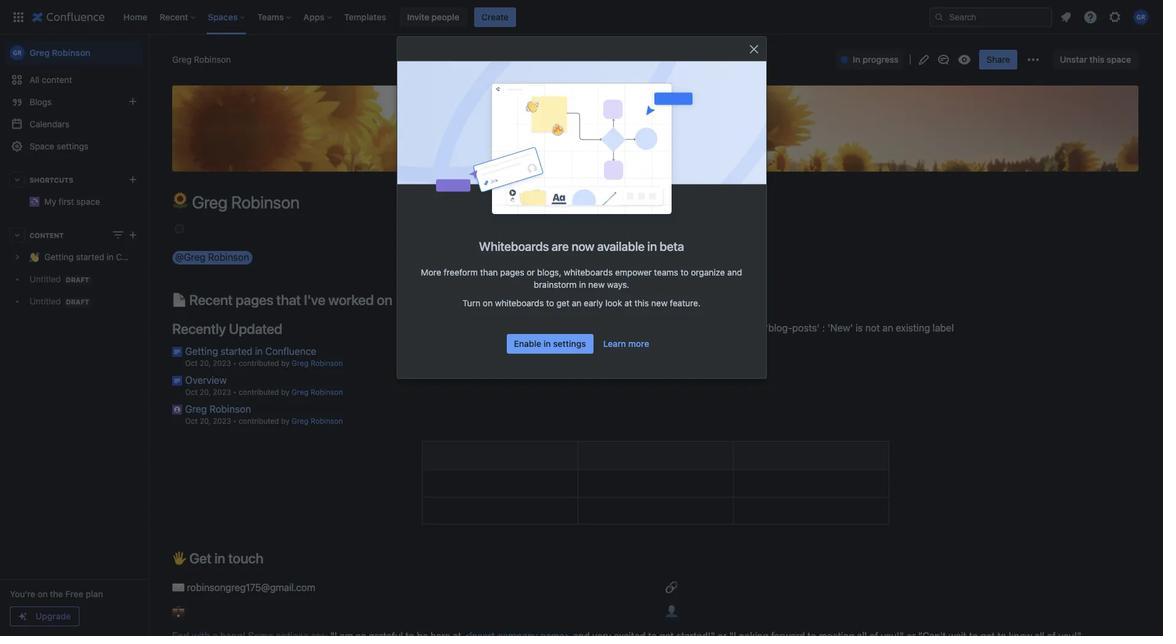 Task type: describe. For each thing, give the bounding box(es) containing it.
close modal image
[[747, 42, 762, 57]]

✉️ robinsongreg175@gmail.com
[[172, 582, 315, 593]]

people
[[432, 11, 460, 22]]

💼
[[172, 606, 187, 617]]

ways.
[[607, 279, 630, 290]]

in
[[853, 54, 861, 65]]

blogs link
[[5, 91, 143, 113]]

recent
[[189, 292, 233, 308]]

2 2023 from the top
[[213, 388, 231, 397]]

space settings
[[30, 141, 89, 151]]

now
[[572, 239, 595, 254]]

create
[[482, 11, 509, 22]]

settings icon image
[[1108, 10, 1123, 24]]

error
[[666, 323, 687, 334]]

in right get at bottom
[[215, 550, 225, 567]]

spaces
[[208, 11, 238, 22]]

Search field
[[930, 7, 1053, 27]]

1 horizontal spatial getting started in confluence
[[185, 346, 317, 357]]

🔗
[[666, 582, 680, 593]]

banner containing home
[[0, 0, 1164, 34]]

enable
[[514, 338, 542, 349]]

to inside more freeform than pages or blogs, whiteboards empower teams to organize and brainstorm in new ways.
[[681, 267, 689, 278]]

i've
[[304, 292, 326, 308]]

feature.
[[670, 298, 701, 308]]

recently
[[172, 321, 226, 338]]

create a blog image
[[126, 94, 140, 109]]

2 by from the top
[[281, 388, 290, 397]]

1 draft from the top
[[66, 276, 89, 284]]

shortcuts button
[[5, 169, 143, 191]]

1 vertical spatial new
[[652, 298, 668, 308]]

1 horizontal spatial an
[[883, 323, 894, 334]]

oct for getting started in confluence
[[185, 359, 198, 368]]

and
[[728, 267, 743, 278]]

overview
[[185, 375, 227, 386]]

1 draft link from the top
[[5, 268, 143, 290]]

:sunflower: image
[[172, 193, 188, 209]]

by for robinson
[[281, 417, 290, 426]]

available
[[598, 239, 645, 254]]

all content link
[[5, 69, 143, 91]]

invite people
[[407, 11, 460, 22]]

touch
[[228, 550, 264, 567]]

2 • from the top
[[233, 388, 237, 397]]

on for you're on the free plan
[[38, 589, 48, 599]]

at
[[625, 298, 633, 308]]

👤
[[666, 606, 680, 617]]

pages inside more freeform than pages or blogs, whiteboards empower teams to organize and brainstorm in new ways.
[[500, 267, 525, 278]]

blogs,
[[537, 267, 562, 278]]

oct for greg robinson
[[185, 417, 198, 426]]

new inside more freeform than pages or blogs, whiteboards empower teams to organize and brainstorm in new ways.
[[589, 279, 605, 290]]

in inside tree
[[107, 252, 114, 262]]

space settings link
[[5, 135, 143, 158]]

all content
[[30, 74, 72, 85]]

home
[[123, 11, 147, 22]]

empower
[[615, 267, 652, 278]]

create link
[[474, 7, 516, 27]]

premium image
[[18, 612, 28, 622]]

:sunflower: image
[[172, 193, 188, 209]]

'new'
[[828, 323, 853, 334]]

templates link
[[341, 7, 390, 27]]

more
[[629, 338, 650, 349]]

not
[[866, 323, 880, 334]]

greg robinson link inside space element
[[5, 41, 143, 65]]

turn on whiteboards to get an early look at this new feature.
[[463, 298, 701, 308]]

📄 recent pages that i've worked on
[[172, 292, 393, 308]]

learn
[[604, 338, 626, 349]]

search image
[[935, 12, 945, 22]]

1 vertical spatial started
[[221, 346, 253, 357]]

greg robinson link down overview
[[185, 404, 251, 415]]

brainstorm
[[534, 279, 577, 290]]

this inside 'whiteboards are now available in beta' dialog
[[635, 298, 649, 308]]

in inside more freeform than pages or blogs, whiteboards empower teams to organize and brainstorm in new ways.
[[579, 279, 586, 290]]

edit this page image
[[917, 52, 932, 67]]

error rendering macro 'blog-posts' : 'new' is not an existing label
[[666, 323, 954, 334]]

content
[[30, 231, 64, 239]]

📄
[[172, 292, 186, 308]]

whiteboards
[[479, 239, 549, 254]]

by for started
[[281, 359, 290, 368]]

2 draft from the top
[[66, 298, 89, 306]]

or
[[527, 267, 535, 278]]

unstar this space
[[1061, 54, 1132, 65]]

getting started in confluence inside getting started in confluence tree
[[44, 252, 161, 262]]

settings inside space element
[[57, 141, 89, 151]]

enable in settings
[[514, 338, 586, 349]]

rendering
[[690, 323, 733, 334]]

calendars
[[30, 119, 70, 129]]

🖐
[[172, 550, 186, 567]]

started inside tree
[[76, 252, 104, 262]]

turn
[[463, 298, 481, 308]]

you're on the free plan
[[10, 589, 103, 599]]

teams
[[654, 267, 679, 278]]

organize
[[691, 267, 725, 278]]

more
[[421, 267, 442, 278]]

oct 20, 2023 • contributed by for robinson
[[185, 417, 292, 426]]

2023 for started
[[213, 359, 231, 368]]

learn more
[[604, 338, 650, 349]]

an inside 'whiteboards are now available in beta' dialog
[[572, 298, 582, 308]]

✉️
[[172, 582, 185, 593]]

calendars link
[[5, 113, 143, 135]]

1 horizontal spatial on
[[377, 292, 393, 308]]

space
[[30, 141, 54, 151]]

blogs
[[30, 97, 52, 107]]

oct 20, 2023 • contributed by for started
[[185, 359, 292, 368]]

you're
[[10, 589, 35, 599]]

than
[[480, 267, 498, 278]]



Task type: vqa. For each thing, say whether or not it's contained in the screenshot.
Comment Icon
no



Task type: locate. For each thing, give the bounding box(es) containing it.
2 vertical spatial 20,
[[200, 417, 211, 426]]

0 horizontal spatial confluence
[[116, 252, 161, 262]]

0 horizontal spatial pages
[[236, 292, 274, 308]]

0 vertical spatial 2023
[[213, 359, 231, 368]]

recently updated
[[172, 321, 283, 338]]

updated
[[229, 321, 283, 338]]

settings down get on the left top of the page
[[553, 338, 586, 349]]

1 2023 from the top
[[213, 359, 231, 368]]

shortcuts
[[30, 176, 73, 184]]

1 horizontal spatial this
[[1090, 54, 1105, 65]]

free
[[65, 589, 83, 599]]

0 vertical spatial oct 20, 2023 • contributed by
[[185, 359, 292, 368]]

robinson inside space element
[[52, 47, 90, 58]]

1 vertical spatial getting started in confluence
[[185, 346, 317, 357]]

spaces button
[[204, 7, 250, 27]]

oct for overview
[[185, 388, 198, 397]]

1 vertical spatial draft
[[66, 298, 89, 306]]

home link
[[120, 7, 151, 27]]

in down content dropdown button
[[107, 252, 114, 262]]

this left space
[[1090, 54, 1105, 65]]

look
[[606, 298, 622, 308]]

an right not
[[883, 323, 894, 334]]

whiteboards
[[564, 267, 613, 278], [495, 298, 544, 308]]

0 vertical spatial oct
[[185, 359, 198, 368]]

pages left or
[[500, 267, 525, 278]]

greg robinson
[[30, 47, 90, 58], [172, 54, 231, 65], [192, 192, 300, 212], [185, 404, 251, 415]]

2 contributed from the top
[[239, 388, 279, 397]]

0 vertical spatial an
[[572, 298, 582, 308]]

contributed for robinson
[[239, 417, 279, 426]]

worked
[[329, 292, 374, 308]]

0 vertical spatial whiteboards
[[564, 267, 613, 278]]

in progress
[[853, 54, 899, 65]]

confluence inside tree
[[116, 252, 161, 262]]

whiteboards inside more freeform than pages or blogs, whiteboards empower teams to organize and brainstorm in new ways.
[[564, 267, 613, 278]]

whiteboards are now available in beta
[[479, 239, 684, 254]]

•
[[233, 359, 237, 368], [233, 388, 237, 397], [233, 417, 237, 426]]

1 • from the top
[[233, 359, 237, 368]]

settings down calendars link
[[57, 141, 89, 151]]

0 horizontal spatial whiteboards
[[495, 298, 544, 308]]

invite people button
[[400, 7, 467, 27]]

overview link
[[185, 375, 227, 386]]

1 oct from the top
[[185, 359, 198, 368]]

1 vertical spatial contributed
[[239, 388, 279, 397]]

started
[[76, 252, 104, 262], [221, 346, 253, 357]]

2 vertical spatial oct 20, 2023 • contributed by
[[185, 417, 292, 426]]

0 horizontal spatial new
[[589, 279, 605, 290]]

create a page image
[[126, 228, 140, 242]]

upgrade button
[[10, 607, 79, 626]]

0 horizontal spatial started
[[76, 252, 104, 262]]

2 horizontal spatial on
[[483, 298, 493, 308]]

started down content dropdown button
[[76, 252, 104, 262]]

greg robinson link down 'spaces'
[[172, 54, 231, 66]]

• for robinson
[[233, 417, 237, 426]]

contributed for started
[[239, 359, 279, 368]]

settings inside 'whiteboards are now available in beta' dialog
[[553, 338, 586, 349]]

an right get on the left top of the page
[[572, 298, 582, 308]]

in up turn on whiteboards to get an early look at this new feature.
[[579, 279, 586, 290]]

new
[[589, 279, 605, 290], [652, 298, 668, 308]]

is
[[856, 323, 863, 334]]

0 horizontal spatial getting started in confluence
[[44, 252, 161, 262]]

confluence down create a page icon on the top left of page
[[116, 252, 161, 262]]

1 vertical spatial oct
[[185, 388, 198, 397]]

1 vertical spatial getting started in confluence link
[[185, 346, 317, 357]]

in down updated
[[255, 346, 263, 357]]

1 horizontal spatial to
[[681, 267, 689, 278]]

getting started in confluence tree
[[5, 246, 161, 313]]

0 vertical spatial pages
[[500, 267, 525, 278]]

2023 for robinson
[[213, 417, 231, 426]]

on left the
[[38, 589, 48, 599]]

enable in settings link
[[507, 334, 594, 354]]

are
[[552, 239, 569, 254]]

0 vertical spatial confluence
[[116, 252, 161, 262]]

global element
[[7, 0, 927, 34]]

getting started in confluence down updated
[[185, 346, 317, 357]]

in left beta
[[648, 239, 657, 254]]

0 vertical spatial settings
[[57, 141, 89, 151]]

2 vertical spatial by
[[281, 417, 290, 426]]

all
[[30, 74, 39, 85]]

3 • from the top
[[233, 417, 237, 426]]

this inside unstar this space button
[[1090, 54, 1105, 65]]

0 horizontal spatial on
[[38, 589, 48, 599]]

on right turn
[[483, 298, 493, 308]]

learn more link
[[596, 334, 657, 354]]

in right enable
[[544, 338, 551, 349]]

freeform
[[444, 267, 478, 278]]

1 horizontal spatial settings
[[553, 338, 586, 349]]

0 vertical spatial contributed
[[239, 359, 279, 368]]

to left get on the left top of the page
[[547, 298, 555, 308]]

getting down recently at the bottom
[[185, 346, 218, 357]]

getting started in confluence link down content on the top left of the page
[[5, 246, 161, 268]]

1 vertical spatial getting
[[185, 346, 218, 357]]

0 vertical spatial to
[[681, 267, 689, 278]]

1 oct 20, 2023 • contributed by from the top
[[185, 359, 292, 368]]

0 vertical spatial this
[[1090, 54, 1105, 65]]

0 horizontal spatial an
[[572, 298, 582, 308]]

upgrade
[[36, 611, 71, 622]]

0 vertical spatial •
[[233, 359, 237, 368]]

unstar this space button
[[1053, 50, 1139, 70]]

getting started in confluence link down updated
[[185, 346, 317, 357]]

posts'
[[793, 323, 820, 334]]

1 vertical spatial •
[[233, 388, 237, 397]]

0 horizontal spatial this
[[635, 298, 649, 308]]

an
[[572, 298, 582, 308], [883, 323, 894, 334]]

0 horizontal spatial getting started in confluence link
[[5, 246, 161, 268]]

plan
[[86, 589, 103, 599]]

on for turn on whiteboards to get an early look at this new feature.
[[483, 298, 493, 308]]

getting inside tree
[[44, 252, 74, 262]]

3 contributed from the top
[[239, 417, 279, 426]]

greg robinson link up all content link
[[5, 41, 143, 65]]

1 vertical spatial 2023
[[213, 388, 231, 397]]

🖐 get in touch
[[172, 550, 264, 567]]

getting started in confluence down content dropdown button
[[44, 252, 161, 262]]

20, for getting
[[200, 359, 211, 368]]

greg inside space element
[[30, 47, 50, 58]]

2 20, from the top
[[200, 388, 211, 397]]

confluence
[[116, 252, 161, 262], [266, 346, 317, 357]]

2 vertical spatial oct
[[185, 417, 198, 426]]

1 vertical spatial this
[[635, 298, 649, 308]]

this right at
[[635, 298, 649, 308]]

1 horizontal spatial getting started in confluence link
[[185, 346, 317, 357]]

2 draft link from the top
[[5, 290, 143, 313]]

oct
[[185, 359, 198, 368], [185, 388, 198, 397], [185, 417, 198, 426]]

2 oct 20, 2023 • contributed by from the top
[[185, 388, 292, 397]]

get
[[557, 298, 570, 308]]

1 vertical spatial pages
[[236, 292, 274, 308]]

this
[[1090, 54, 1105, 65], [635, 298, 649, 308]]

progress
[[863, 54, 899, 65]]

2 vertical spatial 2023
[[213, 417, 231, 426]]

on right worked
[[377, 292, 393, 308]]

1 vertical spatial settings
[[553, 338, 586, 349]]

new up early
[[589, 279, 605, 290]]

1 vertical spatial by
[[281, 388, 290, 397]]

3 oct from the top
[[185, 417, 198, 426]]

pages up updated
[[236, 292, 274, 308]]

the
[[50, 589, 63, 599]]

started down recently updated
[[221, 346, 253, 357]]

2 vertical spatial •
[[233, 417, 237, 426]]

'blog-
[[766, 323, 793, 334]]

0 vertical spatial started
[[76, 252, 104, 262]]

1 horizontal spatial pages
[[500, 267, 525, 278]]

:
[[823, 323, 825, 334]]

greg robinson inside space element
[[30, 47, 90, 58]]

whiteboards down now
[[564, 267, 613, 278]]

on inside space element
[[38, 589, 48, 599]]

apps button
[[300, 7, 337, 27]]

space element
[[0, 34, 161, 636]]

3 by from the top
[[281, 417, 290, 426]]

early
[[584, 298, 603, 308]]

getting down content on the top left of the page
[[44, 252, 74, 262]]

draft link
[[5, 268, 143, 290], [5, 290, 143, 313]]

• for started
[[233, 359, 237, 368]]

2 oct from the top
[[185, 388, 198, 397]]

unstar
[[1061, 54, 1088, 65]]

existing
[[896, 323, 931, 334]]

invite
[[407, 11, 430, 22]]

0 vertical spatial by
[[281, 359, 290, 368]]

1 vertical spatial an
[[883, 323, 894, 334]]

0 vertical spatial getting started in confluence
[[44, 252, 161, 262]]

0 horizontal spatial to
[[547, 298, 555, 308]]

that
[[277, 292, 301, 308]]

draft
[[66, 276, 89, 284], [66, 298, 89, 306]]

3 2023 from the top
[[213, 417, 231, 426]]

0 vertical spatial getting
[[44, 252, 74, 262]]

20,
[[200, 359, 211, 368], [200, 388, 211, 397], [200, 417, 211, 426]]

on inside 'whiteboards are now available in beta' dialog
[[483, 298, 493, 308]]

robinsongreg175@gmail.com
[[187, 582, 315, 593]]

1 vertical spatial 20,
[[200, 388, 211, 397]]

1 vertical spatial oct 20, 2023 • contributed by
[[185, 388, 292, 397]]

1 horizontal spatial confluence
[[266, 346, 317, 357]]

0 vertical spatial 20,
[[200, 359, 211, 368]]

whiteboards down or
[[495, 298, 544, 308]]

1 vertical spatial confluence
[[266, 346, 317, 357]]

1 vertical spatial to
[[547, 298, 555, 308]]

0 vertical spatial new
[[589, 279, 605, 290]]

banner
[[0, 0, 1164, 34]]

templates
[[344, 11, 386, 22]]

1 20, from the top
[[200, 359, 211, 368]]

0 vertical spatial getting started in confluence link
[[5, 246, 161, 268]]

1 horizontal spatial new
[[652, 298, 668, 308]]

oct 20, 2023 • contributed by
[[185, 359, 292, 368], [185, 388, 292, 397], [185, 417, 292, 426]]

20, for greg
[[200, 417, 211, 426]]

get
[[189, 550, 212, 567]]

settings
[[57, 141, 89, 151], [553, 338, 586, 349]]

0 horizontal spatial settings
[[57, 141, 89, 151]]

1 contributed from the top
[[239, 359, 279, 368]]

1 by from the top
[[281, 359, 290, 368]]

label
[[933, 323, 954, 334]]

beta
[[660, 239, 684, 254]]

2 vertical spatial contributed
[[239, 417, 279, 426]]

apps
[[304, 11, 325, 22]]

confluence down updated
[[266, 346, 317, 357]]

0 horizontal spatial getting
[[44, 252, 74, 262]]

whiteboards are now available in beta dialog
[[397, 37, 767, 378]]

new left feature.
[[652, 298, 668, 308]]

1 horizontal spatial started
[[221, 346, 253, 357]]

confluence image
[[32, 10, 105, 24], [32, 10, 105, 24]]

1 vertical spatial whiteboards
[[495, 298, 544, 308]]

macro
[[736, 323, 763, 334]]

more freeform than pages or blogs, whiteboards empower teams to organize and brainstorm in new ways.
[[421, 267, 743, 290]]

1 horizontal spatial whiteboards
[[564, 267, 613, 278]]

to right teams
[[681, 267, 689, 278]]

content
[[42, 74, 72, 85]]

3 oct 20, 2023 • contributed by from the top
[[185, 417, 292, 426]]

0 vertical spatial draft
[[66, 276, 89, 284]]

space
[[1107, 54, 1132, 65]]

1 horizontal spatial getting
[[185, 346, 218, 357]]

in
[[648, 239, 657, 254], [107, 252, 114, 262], [579, 279, 586, 290], [544, 338, 551, 349], [255, 346, 263, 357], [215, 550, 225, 567]]

3 20, from the top
[[200, 417, 211, 426]]



